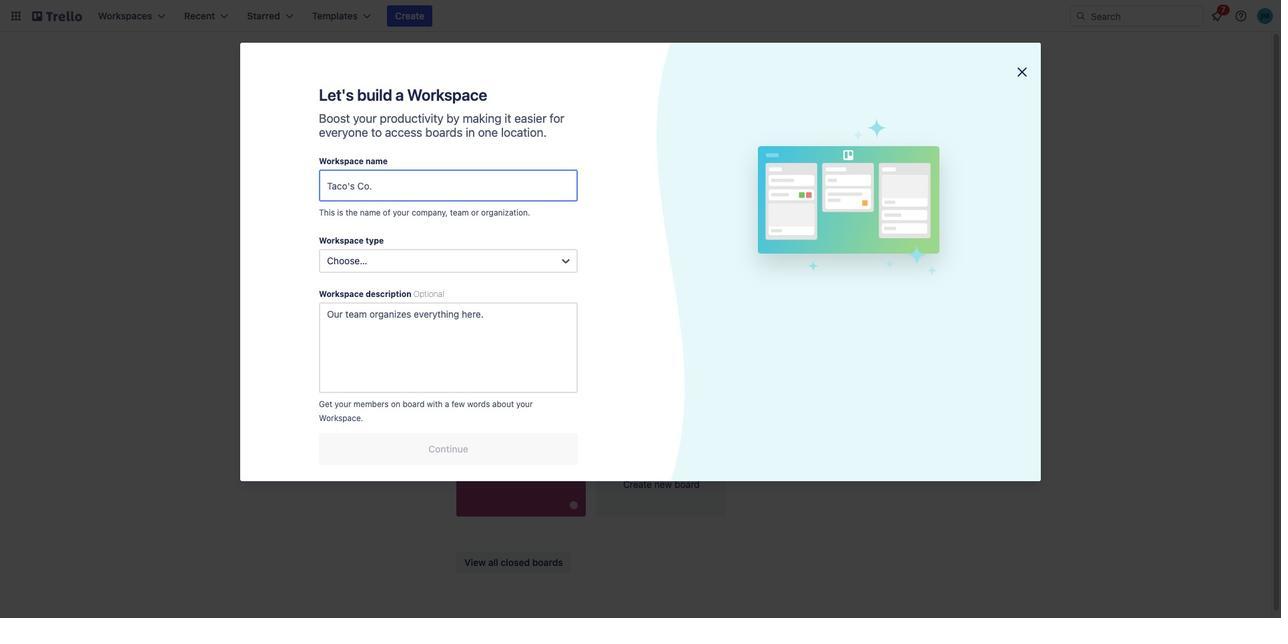 Task type: vqa. For each thing, say whether or not it's contained in the screenshot.
home Icon
no



Task type: describe. For each thing, give the bounding box(es) containing it.
project inside template simple project board
[[781, 157, 818, 169]]

boards inside the boost your productivity by making it easier for everyone to access boards in one location.
[[426, 126, 463, 140]]

0 horizontal spatial or
[[471, 208, 479, 218]]

new
[[655, 479, 672, 490]]

most
[[478, 72, 509, 87]]

build
[[357, 85, 392, 104]]

0 vertical spatial template
[[557, 99, 595, 110]]

template remote team hub
[[883, 142, 978, 169]]

0 vertical spatial trello
[[636, 99, 660, 110]]

j
[[464, 421, 471, 437]]

boost your productivity by making it easier for everyone to access boards in one location.
[[319, 111, 565, 140]]

template for remote
[[887, 142, 920, 151]]

1 horizontal spatial with
[[529, 99, 547, 110]]

views link
[[264, 244, 435, 265]]

this is the name of your company, team or organization.
[[319, 208, 530, 218]]

browse the full template gallery
[[457, 209, 592, 221]]

1 horizontal spatial jeremy
[[483, 423, 522, 435]]

for
[[550, 111, 565, 126]]

settings link
[[264, 292, 435, 313]]

start
[[275, 394, 296, 405]]

project management
[[462, 157, 569, 169]]

premium
[[319, 326, 359, 337]]

beyond imagination link
[[457, 453, 586, 517]]

1 horizontal spatial board
[[675, 479, 700, 490]]

easier
[[515, 111, 547, 126]]

the inside try trello premium get unlimited boards, all the views, unlimited automation, and more.
[[382, 343, 396, 355]]

boards inside 'button'
[[533, 556, 563, 568]]

1 vertical spatial jeremy miller's workspace
[[483, 423, 622, 435]]

highlights link
[[264, 220, 435, 241]]

kanban template
[[602, 157, 692, 169]]

location.
[[501, 126, 547, 140]]

your up workspace.
[[335, 399, 352, 409]]

let's
[[319, 85, 354, 104]]

add image
[[414, 270, 430, 286]]

team
[[450, 208, 469, 218]]

get your members on board with a few words about your workspace.
[[319, 399, 533, 423]]

workspace for workspace type
[[319, 236, 364, 246]]

kanban
[[602, 157, 642, 169]]

more.
[[275, 370, 300, 381]]

your inside the boost your productivity by making it easier for everyone to access boards in one location.
[[353, 111, 377, 126]]

boards for bottommost the boards link
[[672, 423, 703, 435]]

1 vertical spatial template
[[523, 209, 561, 221]]

view
[[465, 556, 486, 568]]

words
[[468, 399, 490, 409]]

search image
[[1076, 11, 1087, 21]]

view all closed boards
[[465, 556, 563, 568]]

recently viewed
[[483, 255, 568, 267]]

0 horizontal spatial workspace
[[361, 175, 408, 186]]

create a workspace image
[[414, 150, 430, 166]]

0 horizontal spatial template
[[644, 157, 692, 169]]

templates
[[562, 72, 623, 87]]

few
[[452, 399, 465, 409]]

free
[[299, 394, 316, 405]]

open information menu image
[[1235, 9, 1248, 23]]

templates link
[[264, 85, 435, 109]]

trial
[[318, 394, 335, 405]]

the right from
[[620, 99, 634, 110]]

home
[[291, 118, 317, 130]]

with inside get your members on board with a few words about your workspace.
[[427, 399, 443, 409]]

viewed
[[531, 255, 568, 267]]

try
[[275, 326, 290, 337]]

on
[[391, 399, 401, 409]]

kanban template link
[[597, 134, 727, 198]]

by
[[447, 111, 460, 126]]

to
[[371, 126, 382, 140]]

browse the full template gallery link
[[457, 209, 592, 221]]

your workspaces
[[457, 391, 564, 403]]

jeremy miller (jeremymiller198) image
[[1258, 8, 1274, 24]]

board inside get your members on board with a few words about your workspace.
[[403, 399, 425, 409]]

project management link
[[457, 134, 586, 198]]

members
[[312, 272, 353, 284]]

this
[[319, 208, 335, 218]]

7 notifications image
[[1210, 8, 1226, 24]]

boards for the top the boards link
[[312, 200, 343, 212]]

browse
[[457, 209, 488, 221]]

boost
[[319, 111, 350, 126]]

most popular templates
[[478, 72, 623, 87]]

about
[[493, 399, 514, 409]]

1 horizontal spatial or
[[713, 99, 722, 110]]

optional
[[414, 289, 444, 299]]

jeremy miller's workspace link
[[264, 169, 435, 193]]

views
[[312, 248, 338, 260]]

board
[[821, 157, 851, 169]]

1 horizontal spatial workspace
[[565, 423, 622, 435]]

create new board
[[624, 479, 700, 490]]

workspace for workspace name
[[319, 156, 364, 166]]

beyond
[[462, 459, 501, 471]]

in
[[466, 126, 475, 140]]

0 vertical spatial name
[[366, 156, 388, 166]]

of
[[383, 208, 391, 218]]

is
[[337, 208, 344, 218]]

workspace name
[[319, 156, 388, 166]]

all inside 'button'
[[489, 556, 499, 568]]

workspace type
[[319, 236, 384, 246]]

choose…
[[327, 255, 367, 266]]



Task type: locate. For each thing, give the bounding box(es) containing it.
going
[[475, 99, 499, 110]]

jeremy miller's workspace down workspace name
[[291, 175, 408, 186]]

it
[[505, 111, 512, 126]]

1 horizontal spatial boards
[[533, 556, 563, 568]]

productivity
[[380, 111, 444, 126]]

with up easier
[[529, 99, 547, 110]]

1 vertical spatial all
[[489, 556, 499, 568]]

boards right "closed"
[[533, 556, 563, 568]]

1 horizontal spatial miller's
[[524, 423, 563, 435]]

popular
[[512, 72, 559, 87]]

trello left the community
[[636, 99, 660, 110]]

simple
[[743, 157, 778, 169]]

your
[[353, 111, 377, 126], [393, 208, 410, 218], [335, 399, 352, 409], [517, 399, 533, 409]]

workspace up choose…
[[319, 236, 364, 246]]

one
[[478, 126, 498, 140]]

1 vertical spatial name
[[360, 208, 381, 218]]

views,
[[275, 357, 302, 368]]

templates
[[291, 91, 337, 103]]

1 horizontal spatial boards link
[[651, 419, 711, 440]]

0 horizontal spatial miller's
[[326, 175, 358, 186]]

1 vertical spatial miller's
[[524, 423, 563, 435]]

board right on
[[403, 399, 425, 409]]

all inside try trello premium get unlimited boards, all the views, unlimited automation, and more.
[[370, 343, 380, 355]]

settings
[[312, 296, 348, 308]]

jeremy miller's workspace up "imagination"
[[483, 423, 622, 435]]

0 vertical spatial jeremy
[[291, 175, 324, 186]]

create inside button
[[395, 10, 425, 21]]

1 horizontal spatial jeremy miller's workspace
[[483, 423, 622, 435]]

get up views, on the bottom of the page
[[275, 343, 290, 355]]

1 horizontal spatial boards
[[672, 423, 703, 435]]

2 horizontal spatial get
[[457, 99, 472, 110]]

2 horizontal spatial template
[[887, 142, 920, 151]]

0 vertical spatial boards link
[[264, 196, 435, 217]]

0 horizontal spatial jeremy miller's workspace
[[291, 175, 408, 186]]

a up for
[[549, 99, 554, 110]]

template for simple
[[747, 142, 780, 151]]

2 horizontal spatial a
[[549, 99, 554, 110]]

1 horizontal spatial all
[[489, 556, 499, 568]]

template inside template remote team hub
[[887, 142, 920, 151]]

1 vertical spatial unlimited
[[304, 357, 344, 368]]

1 vertical spatial create
[[624, 479, 652, 490]]

miller's down workspaces
[[524, 423, 563, 435]]

unlimited down 'boards,'
[[304, 357, 344, 368]]

organization.
[[481, 208, 530, 218]]

boards link up 'highlights' link
[[264, 196, 435, 217]]

0 vertical spatial create
[[395, 10, 425, 21]]

continue
[[429, 443, 469, 455]]

0 vertical spatial miller's
[[326, 175, 358, 186]]

get for get your members on board with a few words about your workspace.
[[319, 399, 333, 409]]

create for create new board
[[624, 479, 652, 490]]

all up automation,
[[370, 343, 380, 355]]

0 horizontal spatial get
[[275, 343, 290, 355]]

jeremy down workspaces
[[291, 175, 324, 186]]

closed
[[501, 556, 530, 568]]

0 horizontal spatial jeremy
[[291, 175, 324, 186]]

get
[[457, 99, 472, 110], [275, 343, 290, 355], [319, 399, 333, 409]]

trello right the try
[[292, 326, 317, 337]]

or right the community
[[713, 99, 722, 110]]

miller's down workspace name
[[326, 175, 358, 186]]

1 vertical spatial boards
[[672, 423, 703, 435]]

board right new
[[675, 479, 700, 490]]

the up automation,
[[382, 343, 396, 355]]

0 horizontal spatial create
[[395, 10, 425, 21]]

0 horizontal spatial boards
[[426, 126, 463, 140]]

1 vertical spatial board
[[675, 479, 700, 490]]

trello inside try trello premium get unlimited boards, all the views, unlimited automation, and more.
[[292, 326, 317, 337]]

1 vertical spatial boards link
[[651, 419, 711, 440]]

1 horizontal spatial create
[[624, 479, 652, 490]]

0 horizontal spatial a
[[396, 85, 404, 104]]

jeremy miller's workspace
[[291, 175, 408, 186], [483, 423, 622, 435]]

primary element
[[0, 0, 1282, 32]]

1 vertical spatial with
[[427, 399, 443, 409]]

your down 'build'
[[353, 111, 377, 126]]

workspace up jeremy miller's workspace link
[[319, 156, 364, 166]]

1 horizontal spatial a
[[445, 399, 450, 409]]

project left board
[[781, 157, 818, 169]]

create for create
[[395, 10, 425, 21]]

members link
[[264, 268, 435, 289]]

let's build a workspace
[[319, 85, 487, 104]]

0 horizontal spatial boards
[[312, 200, 343, 212]]

name left the of
[[360, 208, 381, 218]]

unlimited
[[293, 343, 333, 355], [304, 357, 344, 368]]

a right 'build'
[[396, 85, 404, 104]]

get for get going faster with a template from the trello community or
[[457, 99, 472, 110]]

1 vertical spatial boards
[[533, 556, 563, 568]]

0 horizontal spatial project
[[462, 157, 499, 169]]

0 vertical spatial boards
[[312, 200, 343, 212]]

type
[[366, 236, 384, 246]]

template right full
[[523, 209, 561, 221]]

hub
[[956, 157, 978, 169]]

0 vertical spatial board
[[403, 399, 425, 409]]

1 project from the left
[[462, 157, 499, 169]]

home link
[[264, 112, 435, 136]]

beyond imagination
[[462, 459, 565, 471]]

Our team organizes everything here. text field
[[319, 302, 578, 393]]

1 vertical spatial get
[[275, 343, 290, 355]]

community
[[663, 99, 710, 110]]

your right about
[[517, 399, 533, 409]]

0 horizontal spatial boards link
[[264, 196, 435, 217]]

0 horizontal spatial with
[[427, 399, 443, 409]]

1 horizontal spatial get
[[319, 399, 333, 409]]

remote
[[883, 157, 923, 169]]

1 vertical spatial trello
[[292, 326, 317, 337]]

2 project from the left
[[781, 157, 818, 169]]

faster
[[501, 99, 526, 110]]

members
[[354, 399, 389, 409]]

0 vertical spatial or
[[713, 99, 722, 110]]

from
[[597, 99, 617, 110]]

making
[[463, 111, 502, 126]]

0 vertical spatial all
[[370, 343, 380, 355]]

boards link
[[264, 196, 435, 217], [651, 419, 711, 440]]

start free trial button
[[275, 393, 335, 407]]

boards up "highlights"
[[312, 200, 343, 212]]

template up 'simple'
[[747, 142, 780, 151]]

everyone
[[319, 126, 368, 140]]

boards left 'in'
[[426, 126, 463, 140]]

project down one
[[462, 157, 499, 169]]

template inside template simple project board
[[747, 142, 780, 151]]

boards link up new
[[651, 419, 711, 440]]

and
[[400, 357, 416, 368]]

a
[[396, 85, 404, 104], [549, 99, 554, 110], [445, 399, 450, 409]]

board
[[403, 399, 425, 409], [675, 479, 700, 490]]

description
[[366, 289, 412, 299]]

workspace description optional
[[319, 289, 444, 299]]

template
[[557, 99, 595, 110], [523, 209, 561, 221]]

the right is
[[346, 208, 358, 218]]

0 horizontal spatial all
[[370, 343, 380, 355]]

company,
[[412, 208, 448, 218]]

1 horizontal spatial trello
[[636, 99, 660, 110]]

0 horizontal spatial trello
[[292, 326, 317, 337]]

highlights
[[312, 224, 356, 236]]

management
[[502, 157, 569, 169]]

your right the of
[[393, 208, 410, 218]]

jeremy inside jeremy miller's workspace link
[[291, 175, 324, 186]]

or right team
[[471, 208, 479, 218]]

template up remote
[[887, 142, 920, 151]]

a left few
[[445, 399, 450, 409]]

the left full
[[491, 209, 505, 221]]

2 vertical spatial get
[[319, 399, 333, 409]]

with left few
[[427, 399, 443, 409]]

1 vertical spatial or
[[471, 208, 479, 218]]

1 horizontal spatial template
[[747, 142, 780, 151]]

0 vertical spatial boards
[[426, 126, 463, 140]]

continue button
[[319, 433, 578, 465]]

workspace for workspace description optional
[[319, 289, 364, 299]]

1 vertical spatial workspace
[[565, 423, 622, 435]]

miller's
[[326, 175, 358, 186], [524, 423, 563, 435]]

create button
[[387, 5, 433, 27]]

Search field
[[1087, 6, 1204, 26]]

0 horizontal spatial board
[[403, 399, 425, 409]]

1 vertical spatial jeremy
[[483, 423, 522, 435]]

automation,
[[347, 357, 398, 368]]

name down to
[[366, 156, 388, 166]]

try trello premium get unlimited boards, all the views, unlimited automation, and more.
[[275, 326, 416, 381]]

full
[[507, 209, 520, 221]]

your
[[457, 391, 487, 403]]

view all closed boards button
[[457, 552, 571, 573]]

workspace.
[[319, 413, 363, 423]]

0 vertical spatial with
[[529, 99, 547, 110]]

name
[[366, 156, 388, 166], [360, 208, 381, 218]]

workspaces
[[272, 153, 320, 163]]

all right view on the left bottom
[[489, 556, 499, 568]]

0 vertical spatial jeremy miller's workspace
[[291, 175, 408, 186]]

template right 'kanban'
[[644, 157, 692, 169]]

get inside try trello premium get unlimited boards, all the views, unlimited automation, and more.
[[275, 343, 290, 355]]

1 horizontal spatial project
[[781, 157, 818, 169]]

team
[[926, 157, 954, 169]]

workspaces
[[489, 391, 564, 403]]

access
[[385, 126, 423, 140]]

0 vertical spatial workspace
[[361, 175, 408, 186]]

get right free
[[319, 399, 333, 409]]

the
[[620, 99, 634, 110], [346, 208, 358, 218], [491, 209, 505, 221], [382, 343, 396, 355]]

workspace down members
[[319, 289, 364, 299]]

boards up new
[[672, 423, 703, 435]]

gallery
[[563, 209, 592, 221]]

a inside get your members on board with a few words about your workspace.
[[445, 399, 450, 409]]

Workspace name text field
[[319, 170, 578, 202]]

jeremy down about
[[483, 423, 522, 435]]

template up for
[[557, 99, 595, 110]]

0 vertical spatial unlimited
[[293, 343, 333, 355]]

boards,
[[335, 343, 368, 355]]

get going faster with a template from the trello community or
[[457, 99, 724, 110]]

0 vertical spatial get
[[457, 99, 472, 110]]

boards
[[312, 200, 343, 212], [672, 423, 703, 435]]

workspace up by
[[407, 85, 487, 104]]

get inside get your members on board with a few words about your workspace.
[[319, 399, 333, 409]]

recently
[[483, 255, 529, 267]]

start free trial
[[275, 394, 335, 405]]

get up by
[[457, 99, 472, 110]]

with
[[529, 99, 547, 110], [427, 399, 443, 409]]

project
[[462, 157, 499, 169], [781, 157, 818, 169]]

unlimited up views, on the bottom of the page
[[293, 343, 333, 355]]

template
[[747, 142, 780, 151], [887, 142, 920, 151], [644, 157, 692, 169]]



